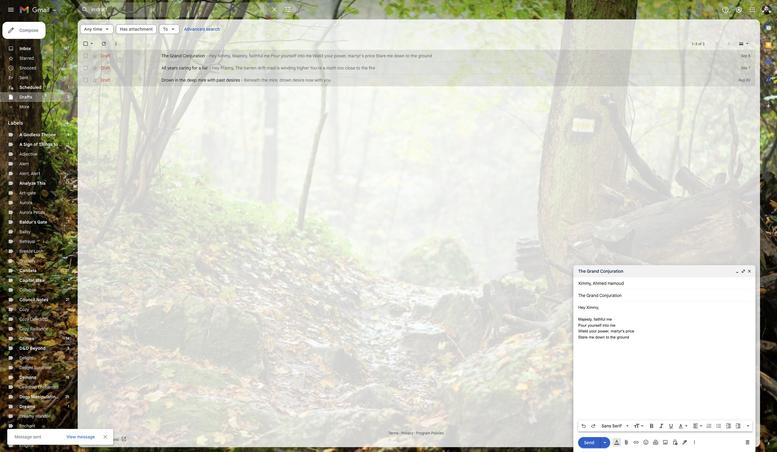 Task type: locate. For each thing, give the bounding box(es) containing it.
barren
[[244, 65, 257, 71]]

majesty, down hey ximmy,
[[579, 317, 593, 322]]

0 horizontal spatial ground
[[418, 53, 432, 59]]

toggle split pane mode image
[[739, 41, 745, 47]]

labels
[[8, 120, 23, 126]]

alert
[[7, 14, 768, 445]]

2 draft from the top
[[101, 65, 110, 71]]

power, inside majesty, faithful me pour yourself into me wield your power, martyr's price stare me down to the ground
[[598, 329, 610, 334]]

Subject field
[[579, 293, 751, 299]]

starred
[[19, 56, 34, 61]]

the left "barren"
[[236, 65, 243, 71]]

Message Body text field
[[579, 305, 751, 419]]

2 delight from the top
[[19, 365, 33, 371]]

1 horizontal spatial ximmy,
[[587, 306, 600, 310]]

inbox link
[[19, 46, 31, 51]]

1 horizontal spatial ground
[[617, 335, 630, 340]]

gb right 15
[[105, 438, 110, 442]]

1 a from the top
[[19, 132, 22, 138]]

1 horizontal spatial power,
[[598, 329, 610, 334]]

0 horizontal spatial down
[[394, 53, 405, 59]]

compose
[[19, 28, 38, 33]]

hey
[[209, 53, 217, 59], [212, 65, 220, 71], [579, 306, 586, 310]]

more
[[19, 104, 29, 110]]

draft for all years caring for a liar - hey franny, the barren drift road is winding higher you're a moth too close to the fire
[[101, 65, 110, 71]]

sep left 7
[[742, 66, 748, 70]]

italic ‪(⌘i)‬ image
[[659, 423, 665, 430]]

- up liar
[[206, 53, 208, 59]]

0 vertical spatial stare
[[376, 53, 386, 59]]

with left you
[[315, 77, 323, 83]]

lush
[[34, 249, 43, 254]]

1 vertical spatial grand
[[587, 269, 600, 274]]

0 horizontal spatial -
[[206, 53, 208, 59]]

majesty,
[[232, 53, 248, 59], [579, 317, 593, 322]]

1 for dreams
[[68, 405, 69, 409]]

terms link
[[389, 431, 399, 436]]

has attachment
[[120, 26, 153, 32]]

aurora down art-gate link
[[19, 200, 32, 206]]

insert photo image
[[663, 440, 669, 446]]

view message link
[[64, 432, 97, 443]]

1 vertical spatial draft
[[101, 65, 110, 71]]

hey down ximmy
[[579, 306, 586, 310]]

2 21 from the top
[[66, 298, 69, 302]]

wield down hey ximmy,
[[579, 329, 589, 334]]

of right sign
[[34, 142, 38, 147]]

2 vertical spatial cozy
[[19, 327, 29, 332]]

1 horizontal spatial alert
[[31, 171, 40, 176]]

manipulating
[[31, 395, 58, 400]]

2 vertical spatial the
[[579, 269, 586, 274]]

1 horizontal spatial with
[[315, 77, 323, 83]]

advanced search
[[184, 26, 220, 32]]

terms
[[389, 431, 399, 436]]

1 vertical spatial -
[[209, 65, 211, 71]]

1 vertical spatial ximmy,
[[587, 306, 600, 310]]

cozy down cozy link
[[19, 317, 29, 322]]

conjuration inside dialog
[[601, 269, 624, 274]]

your down hey ximmy,
[[590, 329, 597, 334]]

details link
[[739, 437, 750, 442]]

dreams
[[19, 404, 35, 410]]

beyond
[[30, 346, 46, 351]]

0 vertical spatial draft
[[101, 53, 110, 59]]

grand up years
[[170, 53, 182, 59]]

candela link
[[19, 268, 37, 274]]

ximmy, down , at the right
[[587, 306, 600, 310]]

conjuration up for
[[183, 53, 205, 59]]

collapse link
[[19, 288, 36, 293]]

ground inside majesty, faithful me pour yourself into me wield your power, martyr's price stare me down to the ground
[[617, 335, 630, 340]]

2 vertical spatial of
[[96, 438, 100, 442]]

gb right the 0.15
[[90, 438, 95, 442]]

1 vertical spatial yourself
[[588, 323, 602, 328]]

cozy radiance
[[19, 327, 48, 332]]

ximmy
[[579, 281, 591, 286]]

1 vertical spatial power,
[[598, 329, 610, 334]]

1 horizontal spatial a
[[323, 65, 326, 71]]

delight for the delight link
[[19, 356, 33, 361]]

0 vertical spatial majesty,
[[232, 53, 248, 59]]

row
[[78, 50, 756, 62], [78, 62, 756, 74], [78, 74, 756, 86]]

0 horizontal spatial grand
[[170, 53, 182, 59]]

your inside row
[[325, 53, 333, 59]]

pour inside majesty, faithful me pour yourself into me wield your power, martyr's price stare me down to the ground
[[579, 323, 587, 328]]

yourself up winding
[[281, 53, 297, 59]]

1 for scheduled
[[68, 85, 69, 90]]

yourself
[[281, 53, 297, 59], [588, 323, 602, 328]]

delight link
[[19, 356, 33, 361]]

a for a sign of things to come
[[19, 142, 22, 147]]

aurora down the aurora link
[[19, 210, 32, 215]]

0 horizontal spatial alert
[[19, 161, 29, 167]]

1 vertical spatial faithful
[[594, 317, 606, 322]]

support image
[[722, 6, 730, 13]]

hey right liar
[[212, 65, 220, 71]]

1 vertical spatial of
[[34, 142, 38, 147]]

council notes link
[[19, 297, 48, 303]]

0 vertical spatial -
[[206, 53, 208, 59]]

majesty, up "barren"
[[232, 53, 248, 59]]

stare inside majesty, faithful me pour yourself into me wield your power, martyr's price stare me down to the ground
[[579, 335, 588, 340]]

a for a godless throne
[[19, 132, 22, 138]]

the up all
[[162, 53, 169, 59]]

8
[[749, 53, 751, 58]]

0 vertical spatial ximmy,
[[218, 53, 231, 59]]

of inside labels navigation
[[34, 142, 38, 147]]

gb
[[90, 438, 95, 442], [105, 438, 110, 442]]

power, inside row
[[334, 53, 347, 59]]

power, down hey ximmy,
[[598, 329, 610, 334]]

you're
[[310, 65, 322, 71]]

0 horizontal spatial with
[[207, 77, 216, 83]]

0 horizontal spatial conjuration
[[183, 53, 205, 59]]

a left "godless"
[[19, 132, 22, 138]]

2 aurora from the top
[[19, 210, 32, 215]]

1 horizontal spatial down
[[596, 335, 605, 340]]

discard draft ‪(⌘⇧d)‬ image
[[745, 440, 751, 446]]

1 horizontal spatial ·
[[415, 431, 416, 436]]

footer
[[78, 431, 756, 443]]

main content
[[78, 19, 761, 448]]

conjuration for the grand conjuration
[[601, 269, 624, 274]]

1 vertical spatial aurora
[[19, 210, 32, 215]]

21 for candela
[[66, 269, 69, 273]]

labels navigation
[[0, 19, 78, 453]]

indent more ‪(⌘])‬ image
[[736, 423, 742, 430]]

crimes
[[19, 336, 34, 342]]

to inside majesty, faithful me pour yourself into me wield your power, martyr's price stare me down to the ground
[[606, 335, 610, 340]]

0 horizontal spatial pour
[[271, 53, 280, 59]]

of for a sign of things to come
[[34, 142, 38, 147]]

privacy link
[[402, 431, 414, 436]]

pour up is
[[271, 53, 280, 59]]

a right for
[[199, 65, 201, 71]]

1 aurora from the top
[[19, 200, 32, 206]]

dewdrop down demons
[[19, 385, 37, 390]]

cozy radiance link
[[19, 327, 48, 332]]

alert, alert
[[19, 171, 40, 176]]

notes
[[36, 297, 48, 303]]

cozy for cozy dewdrop
[[19, 317, 29, 322]]

1 horizontal spatial pour
[[579, 323, 587, 328]]

all
[[162, 65, 166, 71]]

0 horizontal spatial stare
[[376, 53, 386, 59]]

1 for analyze this
[[68, 181, 69, 186]]

2 a from the top
[[19, 142, 22, 147]]

0 vertical spatial delight
[[19, 356, 33, 361]]

1 horizontal spatial stare
[[579, 335, 588, 340]]

aug 30
[[739, 78, 751, 82]]

1 horizontal spatial into
[[603, 323, 609, 328]]

minimize image
[[735, 269, 740, 274]]

sep left 8
[[742, 53, 748, 58]]

alert up 'analyze this' link
[[31, 171, 40, 176]]

sep for fire
[[742, 66, 748, 70]]

3 draft from the top
[[101, 77, 110, 83]]

1 vertical spatial wield
[[579, 329, 589, 334]]

down inside majesty, faithful me pour yourself into me wield your power, martyr's price stare me down to the ground
[[596, 335, 605, 340]]

1 for capital idea
[[68, 278, 69, 283]]

moth
[[327, 65, 337, 71]]

1 horizontal spatial your
[[590, 329, 597, 334]]

a left sign
[[19, 142, 22, 147]]

· right "privacy" link
[[415, 431, 416, 436]]

any time
[[84, 26, 102, 32]]

ximmy, up the franny,
[[218, 53, 231, 59]]

power, up too
[[334, 53, 347, 59]]

the up ximmy
[[579, 269, 586, 274]]

delight down d&d
[[19, 356, 33, 361]]

gate
[[27, 190, 36, 196]]

1 horizontal spatial faithful
[[594, 317, 606, 322]]

1 vertical spatial your
[[590, 329, 597, 334]]

0 horizontal spatial gb
[[90, 438, 95, 442]]

0 vertical spatial pour
[[271, 53, 280, 59]]

breeze
[[19, 249, 33, 254]]

alert, alert link
[[19, 171, 40, 176]]

delight
[[19, 356, 33, 361], [19, 365, 33, 371]]

delight down the delight link
[[19, 365, 33, 371]]

the grand conjuration dialog
[[574, 265, 756, 453]]

grand for the grand conjuration
[[587, 269, 600, 274]]

enchanted up manipulating
[[38, 385, 59, 390]]

1 horizontal spatial of
[[96, 438, 100, 442]]

snoozed
[[19, 65, 36, 71]]

council
[[19, 297, 35, 303]]

is
[[277, 65, 280, 71]]

1 vertical spatial stare
[[579, 335, 588, 340]]

indent less ‪(⌘[)‬ image
[[726, 423, 732, 430]]

2 vertical spatial hey
[[579, 306, 586, 310]]

wield inside majesty, faithful me pour yourself into me wield your power, martyr's price stare me down to the ground
[[579, 329, 589, 334]]

1 for baldur's gate
[[68, 220, 69, 224]]

d&d beyond
[[19, 346, 46, 351]]

1 sep from the top
[[742, 53, 748, 58]]

30
[[746, 78, 751, 82]]

fire
[[369, 65, 375, 71]]

0 vertical spatial sep
[[742, 53, 748, 58]]

None checkbox
[[83, 41, 89, 47], [83, 65, 89, 71], [83, 41, 89, 47], [83, 65, 89, 71]]

attach files image
[[624, 440, 630, 446]]

0 vertical spatial grand
[[170, 53, 182, 59]]

1 horizontal spatial wield
[[579, 329, 589, 334]]

1 horizontal spatial yourself
[[588, 323, 602, 328]]

mire,
[[269, 77, 279, 83]]

2 horizontal spatial of
[[699, 41, 702, 46]]

past
[[217, 77, 225, 83]]

baldur's
[[19, 220, 36, 225]]

gmail image
[[19, 4, 53, 16]]

pour inside row
[[271, 53, 280, 59]]

1 horizontal spatial the
[[236, 65, 243, 71]]

footer containing terms
[[78, 431, 756, 443]]

yourself down hey ximmy,
[[588, 323, 602, 328]]

the
[[411, 53, 417, 59], [362, 65, 368, 71], [180, 77, 186, 83], [262, 77, 268, 83], [611, 335, 616, 340]]

of right –
[[699, 41, 702, 46]]

more button
[[0, 102, 73, 112]]

1 draft from the top
[[101, 53, 110, 59]]

to
[[163, 26, 168, 32]]

cozy down council
[[19, 307, 29, 313]]

idea
[[35, 278, 44, 283]]

1 vertical spatial into
[[603, 323, 609, 328]]

0 vertical spatial the
[[162, 53, 169, 59]]

d&d
[[19, 346, 29, 351]]

faithful up drift
[[249, 53, 263, 59]]

hamoud
[[608, 281, 624, 286]]

conjuration up hamoud
[[601, 269, 624, 274]]

18
[[66, 375, 69, 380]]

enchanted link
[[19, 433, 40, 439]]

your up moth
[[325, 53, 333, 59]]

d&d beyond link
[[19, 346, 46, 351]]

the inside dialog
[[579, 269, 586, 274]]

martyr's inside majesty, faithful me pour yourself into me wield your power, martyr's price stare me down to the ground
[[611, 329, 625, 334]]

1 horizontal spatial gb
[[105, 438, 110, 442]]

with right mire
[[207, 77, 216, 83]]

1 vertical spatial delight
[[19, 365, 33, 371]]

draft
[[101, 53, 110, 59], [101, 65, 110, 71], [101, 77, 110, 83]]

refresh image
[[101, 41, 107, 47]]

a sign of things to come link
[[19, 142, 71, 147]]

council notes
[[19, 297, 48, 303]]

of inside footer
[[96, 438, 100, 442]]

enchant link
[[19, 424, 35, 429]]

a left moth
[[323, 65, 326, 71]]

wield up you're
[[313, 53, 324, 59]]

grand inside the grand conjuration dialog
[[587, 269, 600, 274]]

alert,
[[19, 171, 30, 176]]

2 sep from the top
[[742, 66, 748, 70]]

None search field
[[78, 2, 296, 17]]

enchanted down enchant
[[19, 433, 40, 439]]

clear search image
[[269, 3, 281, 15]]

1 vertical spatial majesty,
[[579, 317, 593, 322]]

1 row from the top
[[78, 50, 756, 62]]

to button
[[159, 24, 179, 34]]

0 vertical spatial your
[[325, 53, 333, 59]]

redo ‪(⌘y)‬ image
[[591, 423, 597, 430]]

bold ‪(⌘b)‬ image
[[649, 423, 655, 430]]

1 horizontal spatial majesty,
[[579, 317, 593, 322]]

main menu image
[[7, 6, 15, 13]]

dogs manipulating time
[[19, 395, 69, 400]]

1 horizontal spatial martyr's
[[611, 329, 625, 334]]

0 horizontal spatial a
[[199, 65, 201, 71]]

1 vertical spatial alert
[[31, 171, 40, 176]]

0 vertical spatial price
[[365, 53, 375, 59]]

conjuration
[[183, 53, 205, 59], [601, 269, 624, 274]]

2 vertical spatial draft
[[101, 77, 110, 83]]

· right terms link
[[400, 431, 401, 436]]

ballsy
[[19, 229, 31, 235]]

0 horizontal spatial yourself
[[281, 53, 297, 59]]

- right liar
[[209, 65, 211, 71]]

2 cozy from the top
[[19, 317, 29, 322]]

1 vertical spatial sep
[[742, 66, 748, 70]]

1 horizontal spatial grand
[[587, 269, 600, 274]]

faithful inside majesty, faithful me pour yourself into me wield your power, martyr's price stare me down to the ground
[[594, 317, 606, 322]]

0 horizontal spatial wield
[[313, 53, 324, 59]]

more send options image
[[602, 440, 608, 446]]

alert containing message sent
[[7, 14, 768, 445]]

grand for the grand conjuration - hey ximmy, majesty, faithful me pour yourself into me wield your power, martyr's price stare me down to the ground
[[170, 53, 182, 59]]

ahmed
[[593, 281, 607, 286]]

2 horizontal spatial the
[[579, 269, 586, 274]]

more image
[[113, 41, 119, 47]]

1 – 3 of 3
[[692, 41, 705, 46]]

1 cozy from the top
[[19, 307, 29, 313]]

years
[[167, 65, 178, 71]]

grand up , at the right
[[587, 269, 600, 274]]

1 21 from the top
[[66, 269, 69, 273]]

1 vertical spatial martyr's
[[611, 329, 625, 334]]

insert emoji ‪(⌘⇧2)‬ image
[[643, 440, 649, 446]]

0 vertical spatial martyr's
[[348, 53, 364, 59]]

the for the grand conjuration - hey ximmy, majesty, faithful me pour yourself into me wield your power, martyr's price stare me down to the ground
[[162, 53, 169, 59]]

sans serif
[[602, 424, 622, 429]]

sans serif option
[[601, 423, 625, 430]]

·
[[400, 431, 401, 436], [415, 431, 416, 436]]

of left 15
[[96, 438, 100, 442]]

- right desires
[[241, 77, 243, 83]]

pour down hey ximmy,
[[579, 323, 587, 328]]

0 horizontal spatial the
[[162, 53, 169, 59]]

1 delight from the top
[[19, 356, 33, 361]]

hours
[[734, 431, 743, 436]]

0 vertical spatial aurora
[[19, 200, 32, 206]]

settings image
[[736, 6, 743, 13]]

None checkbox
[[83, 53, 89, 59], [83, 77, 89, 83], [83, 53, 89, 59], [83, 77, 89, 83]]

hey up past
[[209, 53, 217, 59]]

with
[[207, 77, 216, 83], [315, 77, 323, 83]]

tab list
[[761, 19, 778, 431]]

for
[[192, 65, 198, 71]]

dewdrop up radiance
[[30, 317, 48, 322]]

3 cozy from the top
[[19, 327, 29, 332]]

1 vertical spatial 21
[[66, 298, 69, 302]]

Search mail text field
[[91, 7, 267, 13]]

the for the grand conjuration
[[579, 269, 586, 274]]

1 horizontal spatial price
[[626, 329, 635, 334]]

0.15
[[83, 438, 89, 442]]

1 vertical spatial down
[[596, 335, 605, 340]]

faithful down hey ximmy,
[[594, 317, 606, 322]]

0 horizontal spatial faithful
[[249, 53, 263, 59]]

1 vertical spatial cozy
[[19, 317, 29, 322]]

0 vertical spatial conjuration
[[183, 53, 205, 59]]

1 vertical spatial ground
[[617, 335, 630, 340]]

bulleted list ‪(⌘⇧8)‬ image
[[716, 423, 722, 430]]

2 horizontal spatial -
[[241, 77, 243, 83]]

used
[[111, 438, 119, 442]]

alert up alert,
[[19, 161, 29, 167]]

sign
[[23, 142, 32, 147]]

2 a from the left
[[323, 65, 326, 71]]

0 horizontal spatial your
[[325, 53, 333, 59]]

undo ‪(⌘z)‬ image
[[581, 423, 587, 430]]

majesty, inside majesty, faithful me pour yourself into me wield your power, martyr's price stare me down to the ground
[[579, 317, 593, 322]]

2 vertical spatial -
[[241, 77, 243, 83]]

cozy up crimes
[[19, 327, 29, 332]]

0 vertical spatial 21
[[66, 269, 69, 273]]

0 horizontal spatial of
[[34, 142, 38, 147]]

1 for a sign of things to come
[[68, 142, 69, 147]]

0 horizontal spatial price
[[365, 53, 375, 59]]

activity:
[[716, 431, 729, 436]]



Task type: describe. For each thing, give the bounding box(es) containing it.
sep 7
[[742, 66, 751, 70]]

of for 0.15 gb of 15 gb used
[[96, 438, 100, 442]]

last account activity: 17 hours ago details
[[693, 431, 750, 442]]

demons
[[19, 375, 36, 381]]

close image
[[748, 269, 752, 274]]

2 · from the left
[[415, 431, 416, 436]]

breeze lush link
[[19, 249, 43, 254]]

15
[[100, 438, 104, 442]]

follow link to manage storage image
[[121, 437, 127, 443]]

ximmy, inside the message body text box
[[587, 306, 600, 310]]

art-gate link
[[19, 190, 36, 196]]

demons link
[[19, 375, 36, 381]]

advanced search options image
[[282, 3, 294, 15]]

aurora for aurora petals
[[19, 210, 32, 215]]

any
[[84, 26, 92, 32]]

search mail image
[[80, 4, 91, 15]]

dreamy
[[19, 414, 34, 419]]

this
[[37, 181, 46, 186]]

pop out image
[[741, 269, 746, 274]]

draft for drown in the deep mire with past desires - beneath the mire, drown desire now with you
[[101, 77, 110, 83]]

hey inside the message body text box
[[579, 306, 586, 310]]

cozy for cozy link
[[19, 307, 29, 313]]

come
[[59, 142, 71, 147]]

0 vertical spatial faithful
[[249, 53, 263, 59]]

beneath
[[244, 77, 261, 83]]

more options image
[[693, 440, 697, 446]]

inbox
[[19, 46, 31, 51]]

sent
[[19, 75, 28, 80]]

has attachment button
[[116, 24, 157, 34]]

analyze this
[[19, 181, 46, 186]]

betrayal link
[[19, 239, 35, 245]]

last
[[693, 431, 700, 436]]

0 vertical spatial down
[[394, 53, 405, 59]]

3 row from the top
[[78, 74, 756, 86]]

price inside majesty, faithful me pour yourself into me wield your power, martyr's price stare me down to the ground
[[626, 329, 635, 334]]

aurora for the aurora link
[[19, 200, 32, 206]]

the grand conjuration
[[579, 269, 624, 274]]

view
[[67, 435, 76, 440]]

starred link
[[19, 56, 34, 61]]

close
[[345, 65, 355, 71]]

1 · from the left
[[400, 431, 401, 436]]

sunshine
[[34, 365, 52, 371]]

dreamy wander link
[[19, 414, 50, 419]]

1 with from the left
[[207, 77, 216, 83]]

advanced
[[184, 26, 205, 32]]

insert link ‪(⌘k)‬ image
[[634, 440, 640, 446]]

4
[[67, 132, 69, 137]]

underline ‪(⌘u)‬ image
[[669, 424, 675, 430]]

25
[[65, 395, 69, 399]]

0 vertical spatial dewdrop
[[30, 317, 48, 322]]

yourself inside majesty, faithful me pour yourself into me wield your power, martyr's price stare me down to the ground
[[588, 323, 602, 328]]

desire
[[293, 77, 305, 83]]

1 a from the left
[[199, 65, 201, 71]]

wander
[[35, 414, 50, 419]]

0 horizontal spatial majesty,
[[232, 53, 248, 59]]

alert link
[[19, 161, 29, 167]]

cozy for cozy radiance
[[19, 327, 29, 332]]

drift
[[258, 65, 266, 71]]

main content containing any time
[[78, 19, 761, 448]]

147
[[64, 46, 69, 51]]

insert files using drive image
[[653, 440, 659, 446]]

mire
[[198, 77, 206, 83]]

sans
[[602, 424, 612, 429]]

advanced search button
[[182, 24, 223, 35]]

attachment
[[129, 26, 153, 32]]

2 row from the top
[[78, 62, 756, 74]]

conjuration for the grand conjuration - hey ximmy, majesty, faithful me pour yourself into me wield your power, martyr's price stare me down to the ground
[[183, 53, 205, 59]]

hey ximmy,
[[579, 306, 600, 310]]

deep
[[187, 77, 197, 83]]

petals
[[33, 210, 45, 215]]

delight for delight sunshine
[[19, 365, 33, 371]]

aug
[[739, 78, 746, 82]]

caring
[[179, 65, 191, 71]]

details
[[739, 437, 750, 442]]

analyze this link
[[19, 181, 46, 186]]

drafts link
[[19, 94, 32, 100]]

breeze lush
[[19, 249, 43, 254]]

insert signature image
[[682, 440, 688, 446]]

toggle confidential mode image
[[673, 440, 679, 446]]

aurora petals link
[[19, 210, 45, 215]]

godless
[[23, 132, 40, 138]]

privacy
[[402, 431, 414, 436]]

drown
[[162, 77, 174, 83]]

liar
[[202, 65, 208, 71]]

,
[[591, 281, 592, 286]]

scheduled link
[[19, 85, 41, 90]]

17
[[729, 431, 733, 436]]

dreamy wander
[[19, 414, 50, 419]]

1 vertical spatial dewdrop
[[19, 385, 37, 390]]

any time button
[[80, 24, 114, 34]]

crimes link
[[19, 336, 34, 342]]

–
[[694, 41, 696, 46]]

stare inside row
[[376, 53, 386, 59]]

2 gb from the left
[[105, 438, 110, 442]]

aurora petals
[[19, 210, 45, 215]]

throne
[[41, 132, 56, 138]]

ximmy , ahmed hamoud
[[579, 281, 624, 286]]

the inside majesty, faithful me pour yourself into me wield your power, martyr's price stare me down to the ground
[[611, 335, 616, 340]]

sep for ground
[[742, 53, 748, 58]]

enigma link
[[19, 443, 34, 449]]

0 vertical spatial enchanted
[[38, 385, 59, 390]]

policies
[[432, 431, 444, 436]]

1 horizontal spatial -
[[209, 65, 211, 71]]

1 vertical spatial the
[[236, 65, 243, 71]]

0 vertical spatial hey
[[209, 53, 217, 59]]

to inside labels navigation
[[54, 142, 58, 147]]

message
[[15, 435, 32, 440]]

dewdrop enchanted link
[[19, 385, 59, 390]]

enigma
[[19, 443, 34, 449]]

scheduled
[[19, 85, 41, 90]]

too
[[338, 65, 344, 71]]

compose button
[[2, 22, 46, 39]]

0 horizontal spatial into
[[298, 53, 305, 59]]

21 for council notes
[[66, 298, 69, 302]]

0 vertical spatial yourself
[[281, 53, 297, 59]]

into inside majesty, faithful me pour yourself into me wield your power, martyr's price stare me down to the ground
[[603, 323, 609, 328]]

view message
[[67, 435, 95, 440]]

adjective link
[[19, 152, 37, 157]]

labels heading
[[8, 120, 64, 126]]

majesty, faithful me pour yourself into me wield your power, martyr's price stare me down to the ground
[[579, 317, 635, 340]]

1 vertical spatial enchanted
[[19, 433, 40, 439]]

cozy link
[[19, 307, 29, 313]]

capital idea link
[[19, 278, 44, 283]]

1 gb from the left
[[90, 438, 95, 442]]

time
[[59, 395, 69, 400]]

wield inside row
[[313, 53, 324, 59]]

message sent
[[15, 435, 41, 440]]

1 vertical spatial hey
[[212, 65, 220, 71]]

ago
[[744, 431, 750, 436]]

your inside majesty, faithful me pour yourself into me wield your power, martyr's price stare me down to the ground
[[590, 329, 597, 334]]

radiance
[[30, 327, 48, 332]]

program
[[416, 431, 431, 436]]

more formatting options image
[[746, 423, 752, 430]]

betrayal
[[19, 239, 35, 245]]

price inside row
[[365, 53, 375, 59]]

2 with from the left
[[315, 77, 323, 83]]

the grand conjuration - hey ximmy, majesty, faithful me pour yourself into me wield your power, martyr's price stare me down to the ground
[[162, 53, 432, 59]]

snoozed link
[[19, 65, 36, 71]]

0.15 gb of 15 gb used
[[83, 438, 119, 442]]

0 horizontal spatial martyr's
[[348, 53, 364, 59]]

0 horizontal spatial ximmy,
[[218, 53, 231, 59]]

draft for the grand conjuration - hey ximmy, majesty, faithful me pour yourself into me wield your power, martyr's price stare me down to the ground
[[101, 53, 110, 59]]

7
[[749, 66, 751, 70]]

formatting options toolbar
[[579, 421, 753, 432]]

numbered list ‪(⌘⇧7)‬ image
[[707, 423, 713, 430]]

franny,
[[221, 65, 235, 71]]

account
[[701, 431, 715, 436]]



Task type: vqa. For each thing, say whether or not it's contained in the screenshot.
GTMS-
no



